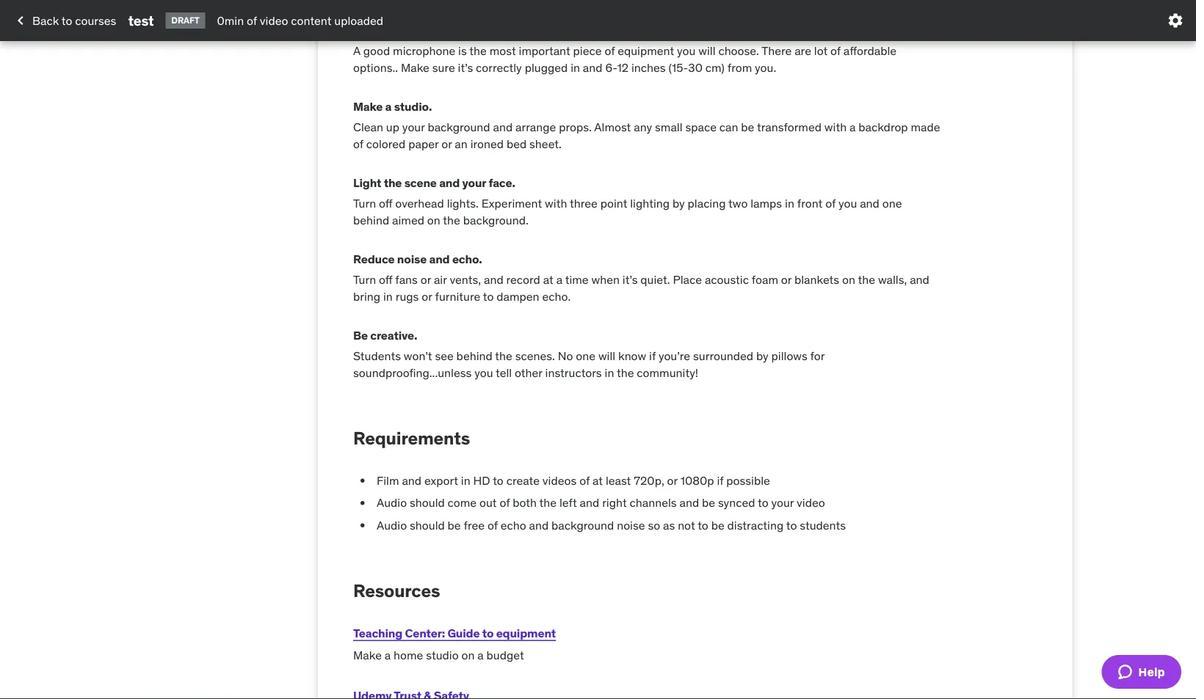 Task type: locate. For each thing, give the bounding box(es) containing it.
1 vertical spatial off
[[379, 272, 392, 287]]

lighting
[[630, 196, 670, 211]]

1 vertical spatial will
[[598, 349, 615, 364]]

1 horizontal spatial equipment
[[618, 43, 674, 58]]

a up up
[[385, 99, 392, 114]]

echo. down time
[[542, 289, 571, 304]]

instructors
[[545, 365, 602, 380]]

1 horizontal spatial noise
[[617, 518, 645, 533]]

0 vertical spatial background
[[428, 120, 490, 135]]

and right left
[[580, 496, 599, 511]]

to inside students need to hear you. a good microphone is the most important piece of equipment you will choose. there are lot of affordable options.. make sure it's correctly plugged in and 6-12 inches (15-30 cm) from you.
[[436, 22, 447, 37]]

1 vertical spatial on
[[842, 272, 855, 287]]

0 vertical spatial it's
[[458, 60, 473, 75]]

the right is
[[469, 43, 487, 58]]

lot
[[814, 43, 828, 58]]

1 vertical spatial you.
[[755, 60, 776, 75]]

echo.
[[452, 251, 482, 266], [542, 289, 571, 304]]

be
[[353, 328, 368, 343]]

equipment up inches
[[618, 43, 674, 58]]

1 vertical spatial turn
[[353, 272, 376, 287]]

bed
[[507, 136, 527, 151]]

of right front
[[825, 196, 836, 211]]

back to courses
[[32, 13, 116, 28]]

background up an
[[428, 120, 490, 135]]

noise left so
[[617, 518, 645, 533]]

0 horizontal spatial you.
[[476, 22, 499, 37]]

an
[[455, 136, 468, 151]]

come
[[448, 496, 477, 511]]

0min of video content uploaded
[[217, 13, 383, 28]]

0 horizontal spatial echo.
[[452, 251, 482, 266]]

2 audio from the top
[[377, 518, 407, 533]]

it's down is
[[458, 60, 473, 75]]

1 vertical spatial for
[[810, 349, 825, 364]]

the left left
[[539, 496, 557, 511]]

0 horizontal spatial your
[[402, 120, 425, 135]]

content
[[291, 13, 331, 28]]

and down piece
[[583, 60, 602, 75]]

2 students from the top
[[353, 349, 401, 364]]

lamps
[[751, 196, 782, 211]]

you. down 'there'
[[755, 60, 776, 75]]

to up 'distracting' at the right of the page
[[758, 496, 768, 511]]

off up aimed
[[379, 196, 392, 211]]

you inside "light the scene and your face. turn off overhead lights. experiment with three point lighting by placing two lamps in front of you and one behind aimed on the background."
[[838, 196, 857, 211]]

need
[[406, 22, 433, 37]]

1 vertical spatial one
[[576, 349, 595, 364]]

a left home
[[385, 648, 391, 663]]

will up cm)
[[698, 43, 716, 58]]

1 horizontal spatial video
[[797, 496, 825, 511]]

1 horizontal spatial one
[[882, 196, 902, 211]]

students up good
[[353, 22, 403, 37]]

on right "blankets"
[[842, 272, 855, 287]]

1 horizontal spatial it's
[[622, 272, 638, 287]]

2 horizontal spatial on
[[842, 272, 855, 287]]

of inside make a studio. clean up your background and arrange props. almost any small space can be transformed with a backdrop made of colored paper or an ironed bed sheet.
[[353, 136, 363, 151]]

off left fans
[[379, 272, 392, 287]]

turn down light
[[353, 196, 376, 211]]

you. right hear
[[476, 22, 499, 37]]

for right pillows
[[810, 349, 825, 364]]

if inside the be creative. students won't see behind the scenes. no one will know if you're surrounded by pillows for soundproofing...unless you tell other instructors in the community!
[[649, 349, 656, 364]]

0 horizontal spatial on
[[427, 213, 440, 228]]

to
[[62, 13, 72, 28], [436, 22, 447, 37], [483, 289, 494, 304], [493, 473, 504, 488], [758, 496, 768, 511], [698, 518, 708, 533], [786, 518, 797, 533], [482, 626, 494, 641]]

0 horizontal spatial for
[[206, 1, 222, 16]]

1 vertical spatial audio
[[377, 518, 407, 533]]

or right the 'rugs'
[[422, 289, 432, 304]]

teaching center: guide to equipment link
[[353, 626, 556, 641]]

by
[[672, 196, 685, 211], [756, 349, 769, 364]]

0 horizontal spatial it's
[[458, 60, 473, 75]]

and right front
[[860, 196, 880, 211]]

course settings image
[[1167, 12, 1184, 29]]

with
[[824, 120, 847, 135], [545, 196, 567, 211]]

the
[[469, 43, 487, 58], [384, 175, 402, 190], [443, 213, 460, 228], [858, 272, 875, 287], [495, 349, 512, 364], [617, 365, 634, 380], [539, 496, 557, 511]]

0 vertical spatial on
[[427, 213, 440, 228]]

0 horizontal spatial if
[[649, 349, 656, 364]]

off inside 'reduce noise and echo. turn off fans or air vents, and record at a time when it's quiet. place acoustic foam or blankets on the walls, and bring in rugs or furniture to dampen echo.'
[[379, 272, 392, 287]]

paper
[[408, 136, 439, 151]]

echo. up vents,
[[452, 251, 482, 266]]

1 vertical spatial your
[[462, 175, 486, 190]]

1 vertical spatial you
[[838, 196, 857, 211]]

placing
[[688, 196, 726, 211]]

be right can
[[741, 120, 754, 135]]

almost
[[594, 120, 631, 135]]

equipment up budget
[[496, 626, 556, 641]]

you up (15- at the top of page
[[677, 43, 696, 58]]

with right transformed
[[824, 120, 847, 135]]

students inside the be creative. students won't see behind the scenes. no one will know if you're surrounded by pillows for soundproofing...unless you tell other instructors in the community!
[[353, 349, 401, 364]]

on down guide
[[461, 648, 475, 663]]

important
[[519, 43, 570, 58]]

1 horizontal spatial if
[[717, 473, 723, 488]]

your up 'distracting' at the right of the page
[[771, 496, 794, 511]]

a left budget
[[477, 648, 484, 663]]

with left three
[[545, 196, 567, 211]]

0 vertical spatial noise
[[397, 251, 427, 266]]

be creative. students won't see behind the scenes. no one will know if you're surrounded by pillows for soundproofing...unless you tell other instructors in the community!
[[353, 328, 825, 380]]

1 vertical spatial echo.
[[542, 289, 571, 304]]

you're
[[659, 349, 690, 364]]

and right walls,
[[910, 272, 929, 287]]

by inside "light the scene and your face. turn off overhead lights. experiment with three point lighting by placing two lamps in front of you and one behind aimed on the background."
[[672, 196, 685, 211]]

equipment inside teaching center: guide to equipment make a home studio on a budget
[[496, 626, 556, 641]]

1 students from the top
[[353, 22, 403, 37]]

0 vertical spatial with
[[824, 120, 847, 135]]

it's right when
[[622, 272, 638, 287]]

0 horizontal spatial behind
[[353, 213, 389, 228]]

to left hear
[[436, 22, 447, 37]]

1 vertical spatial background
[[551, 518, 614, 533]]

choose.
[[718, 43, 759, 58]]

be down 'synced'
[[711, 518, 724, 533]]

1 vertical spatial with
[[545, 196, 567, 211]]

tell
[[496, 365, 512, 380]]

0 horizontal spatial by
[[672, 196, 685, 211]]

you.
[[476, 22, 499, 37], [755, 60, 776, 75]]

teaching center: guide to equipment make a home studio on a budget
[[353, 626, 556, 663]]

1 vertical spatial it's
[[622, 272, 638, 287]]

made
[[911, 120, 940, 135]]

submit for review button
[[127, 0, 300, 26]]

light
[[353, 175, 381, 190]]

your
[[402, 120, 425, 135], [462, 175, 486, 190], [771, 496, 794, 511]]

test
[[128, 11, 154, 29]]

1 vertical spatial students
[[353, 349, 401, 364]]

equipment
[[618, 43, 674, 58], [496, 626, 556, 641]]

at left 'least'
[[592, 473, 603, 488]]

point
[[600, 196, 627, 211]]

0 vertical spatial by
[[672, 196, 685, 211]]

make down teaching
[[353, 648, 382, 663]]

back to courses link
[[12, 8, 116, 33]]

you right front
[[838, 196, 857, 211]]

0 vertical spatial turn
[[353, 196, 376, 211]]

community!
[[637, 365, 698, 380]]

1 vertical spatial video
[[797, 496, 825, 511]]

and up the bed
[[493, 120, 513, 135]]

background.
[[463, 213, 528, 228]]

correctly
[[476, 60, 522, 75]]

rugs
[[396, 289, 419, 304]]

1 vertical spatial make
[[353, 99, 383, 114]]

students inside students need to hear you. a good microphone is the most important piece of equipment you will choose. there are lot of affordable options.. make sure it's correctly plugged in and 6-12 inches (15-30 cm) from you.
[[353, 22, 403, 37]]

on down "overhead"
[[427, 213, 440, 228]]

0 vertical spatial make
[[401, 60, 429, 75]]

0 horizontal spatial background
[[428, 120, 490, 135]]

0 horizontal spatial one
[[576, 349, 595, 364]]

1 vertical spatial equipment
[[496, 626, 556, 641]]

1 audio from the top
[[377, 496, 407, 511]]

three
[[570, 196, 598, 211]]

background down left
[[551, 518, 614, 533]]

make inside students need to hear you. a good microphone is the most important piece of equipment you will choose. there are lot of affordable options.. make sure it's correctly plugged in and 6-12 inches (15-30 cm) from you.
[[401, 60, 429, 75]]

make inside make a studio. clean up your background and arrange props. almost any small space can be transformed with a backdrop made of colored paper or an ironed bed sheet.
[[353, 99, 383, 114]]

transformed
[[757, 120, 822, 135]]

of inside "light the scene and your face. turn off overhead lights. experiment with three point lighting by placing two lamps in front of you and one behind aimed on the background."
[[825, 196, 836, 211]]

be
[[741, 120, 754, 135], [702, 496, 715, 511], [448, 518, 461, 533], [711, 518, 724, 533]]

0 vertical spatial you
[[677, 43, 696, 58]]

1 off from the top
[[379, 196, 392, 211]]

behind inside "light the scene and your face. turn off overhead lights. experiment with three point lighting by placing two lamps in front of you and one behind aimed on the background."
[[353, 213, 389, 228]]

0 horizontal spatial you
[[474, 365, 493, 380]]

will left know
[[598, 349, 615, 364]]

in inside film and export in hd to create videos of at least 720p, or 1080p if possible audio should come out of both the left and right channels and be synced to your video audio should be free of echo and background noise so as not to be distracting to students
[[461, 473, 470, 488]]

students need to hear you. a good microphone is the most important piece of equipment you will choose. there are lot of affordable options.. make sure it's correctly plugged in and 6-12 inches (15-30 cm) from you.
[[353, 22, 897, 75]]

1 vertical spatial should
[[410, 518, 445, 533]]

synced
[[718, 496, 755, 511]]

by inside the be creative. students won't see behind the scenes. no one will know if you're surrounded by pillows for soundproofing...unless you tell other instructors in the community!
[[756, 349, 769, 364]]

if right know
[[649, 349, 656, 364]]

your up paper
[[402, 120, 425, 135]]

1 horizontal spatial you
[[677, 43, 696, 58]]

in left the 'rugs'
[[383, 289, 393, 304]]

in left hd
[[461, 473, 470, 488]]

by for placing
[[672, 196, 685, 211]]

1 horizontal spatial behind
[[456, 349, 492, 364]]

backdrop
[[859, 120, 908, 135]]

1 vertical spatial noise
[[617, 518, 645, 533]]

on inside 'reduce noise and echo. turn off fans or air vents, and record at a time when it's quiet. place acoustic foam or blankets on the walls, and bring in rugs or furniture to dampen echo.'
[[842, 272, 855, 287]]

reduce
[[353, 251, 395, 266]]

0 vertical spatial audio
[[377, 496, 407, 511]]

resources
[[353, 580, 440, 602]]

of down clean
[[353, 136, 363, 151]]

1 vertical spatial behind
[[456, 349, 492, 364]]

with inside make a studio. clean up your background and arrange props. almost any small space can be transformed with a backdrop made of colored paper or an ironed bed sheet.
[[824, 120, 847, 135]]

2 off from the top
[[379, 272, 392, 287]]

behind inside the be creative. students won't see behind the scenes. no one will know if you're surrounded by pillows for soundproofing...unless you tell other instructors in the community!
[[456, 349, 492, 364]]

one inside "light the scene and your face. turn off overhead lights. experiment with three point lighting by placing two lamps in front of you and one behind aimed on the background."
[[882, 196, 902, 211]]

1 horizontal spatial background
[[551, 518, 614, 533]]

know
[[618, 349, 646, 364]]

or inside film and export in hd to create videos of at least 720p, or 1080p if possible audio should come out of both the left and right channels and be synced to your video audio should be free of echo and background noise so as not to be distracting to students
[[667, 473, 678, 488]]

0 vertical spatial echo.
[[452, 251, 482, 266]]

2 vertical spatial make
[[353, 648, 382, 663]]

behind right see
[[456, 349, 492, 364]]

for left review
[[206, 1, 222, 16]]

students
[[353, 22, 403, 37], [353, 349, 401, 364]]

1 horizontal spatial by
[[756, 349, 769, 364]]

at
[[543, 272, 553, 287], [592, 473, 603, 488]]

1 horizontal spatial will
[[698, 43, 716, 58]]

1 horizontal spatial on
[[461, 648, 475, 663]]

0 horizontal spatial with
[[545, 196, 567, 211]]

it's inside 'reduce noise and echo. turn off fans or air vents, and record at a time when it's quiet. place acoustic foam or blankets on the walls, and bring in rugs or furniture to dampen echo.'
[[622, 272, 638, 287]]

at inside film and export in hd to create videos of at least 720p, or 1080p if possible audio should come out of both the left and right channels and be synced to your video audio should be free of echo and background noise so as not to be distracting to students
[[592, 473, 603, 488]]

to right guide
[[482, 626, 494, 641]]

of right 0min
[[247, 13, 257, 28]]

and up lights.
[[439, 175, 460, 190]]

by left pillows
[[756, 349, 769, 364]]

if right 1080p
[[717, 473, 723, 488]]

make a studio. clean up your background and arrange props. almost any small space can be transformed with a backdrop made of colored paper or an ironed bed sheet.
[[353, 99, 940, 151]]

in down piece
[[571, 60, 580, 75]]

it's
[[458, 60, 473, 75], [622, 272, 638, 287]]

you left the tell
[[474, 365, 493, 380]]

in left front
[[785, 196, 794, 211]]

studio.
[[394, 99, 432, 114]]

the left walls,
[[858, 272, 875, 287]]

of right lot
[[830, 43, 841, 58]]

1 horizontal spatial your
[[462, 175, 486, 190]]

and inside students need to hear you. a good microphone is the most important piece of equipment you will choose. there are lot of affordable options.. make sure it's correctly plugged in and 6-12 inches (15-30 cm) from you.
[[583, 60, 602, 75]]

videos
[[542, 473, 577, 488]]

0 vertical spatial if
[[649, 349, 656, 364]]

or
[[441, 136, 452, 151], [421, 272, 431, 287], [781, 272, 792, 287], [422, 289, 432, 304], [667, 473, 678, 488]]

review
[[224, 1, 264, 16]]

1 horizontal spatial echo.
[[542, 289, 571, 304]]

if
[[649, 349, 656, 364], [717, 473, 723, 488]]

2 horizontal spatial you
[[838, 196, 857, 211]]

other
[[515, 365, 542, 380]]

good
[[363, 43, 390, 58]]

to left dampen
[[483, 289, 494, 304]]

your inside make a studio. clean up your background and arrange props. almost any small space can be transformed with a backdrop made of colored paper or an ironed bed sheet.
[[402, 120, 425, 135]]

be left free
[[448, 518, 461, 533]]

hear
[[450, 22, 474, 37]]

1 turn from the top
[[353, 196, 376, 211]]

0 vertical spatial one
[[882, 196, 902, 211]]

for
[[206, 1, 222, 16], [810, 349, 825, 364]]

plugged
[[525, 60, 568, 75]]

a left time
[[556, 272, 562, 287]]

a
[[353, 43, 360, 58]]

0 horizontal spatial noise
[[397, 251, 427, 266]]

2 turn from the top
[[353, 272, 376, 287]]

home
[[394, 648, 423, 663]]

be down 1080p
[[702, 496, 715, 511]]

you
[[677, 43, 696, 58], [838, 196, 857, 211], [474, 365, 493, 380]]

make
[[401, 60, 429, 75], [353, 99, 383, 114], [353, 648, 382, 663]]

0 horizontal spatial will
[[598, 349, 615, 364]]

0 vertical spatial off
[[379, 196, 392, 211]]

video up students
[[797, 496, 825, 511]]

any
[[634, 120, 652, 135]]

or left an
[[441, 136, 452, 151]]

or right 720p,
[[667, 473, 678, 488]]

2 horizontal spatial your
[[771, 496, 794, 511]]

will
[[698, 43, 716, 58], [598, 349, 615, 364]]

0 vertical spatial your
[[402, 120, 425, 135]]

to right back
[[62, 13, 72, 28]]

behind left aimed
[[353, 213, 389, 228]]

acoustic
[[705, 272, 749, 287]]

by left placing
[[672, 196, 685, 211]]

0 vertical spatial should
[[410, 496, 445, 511]]

video left content
[[260, 13, 288, 28]]

1 horizontal spatial with
[[824, 120, 847, 135]]

1 horizontal spatial for
[[810, 349, 825, 364]]

1 vertical spatial if
[[717, 473, 723, 488]]

overhead
[[395, 196, 444, 211]]

0 vertical spatial at
[[543, 272, 553, 287]]

0 horizontal spatial equipment
[[496, 626, 556, 641]]

0 vertical spatial behind
[[353, 213, 389, 228]]

1 vertical spatial by
[[756, 349, 769, 364]]

place
[[673, 272, 702, 287]]

0 vertical spatial students
[[353, 22, 403, 37]]

0 vertical spatial will
[[698, 43, 716, 58]]

and up air
[[429, 251, 450, 266]]

the down know
[[617, 365, 634, 380]]

at right record
[[543, 272, 553, 287]]

you inside the be creative. students won't see behind the scenes. no one will know if you're surrounded by pillows for soundproofing...unless you tell other instructors in the community!
[[474, 365, 493, 380]]

2 vertical spatial you
[[474, 365, 493, 380]]

noise up fans
[[397, 251, 427, 266]]

no
[[558, 349, 573, 364]]

export
[[424, 473, 458, 488]]

0 vertical spatial for
[[206, 1, 222, 16]]

1 horizontal spatial at
[[592, 473, 603, 488]]

of
[[247, 13, 257, 28], [605, 43, 615, 58], [830, 43, 841, 58], [353, 136, 363, 151], [825, 196, 836, 211], [579, 473, 590, 488], [500, 496, 510, 511], [487, 518, 498, 533]]

0 vertical spatial you.
[[476, 22, 499, 37]]

be inside make a studio. clean up your background and arrange props. almost any small space can be transformed with a backdrop made of colored paper or an ironed bed sheet.
[[741, 120, 754, 135]]

0 vertical spatial equipment
[[618, 43, 674, 58]]

2 vertical spatial on
[[461, 648, 475, 663]]

1 vertical spatial at
[[592, 473, 603, 488]]

when
[[591, 272, 620, 287]]

1 should from the top
[[410, 496, 445, 511]]

cm)
[[705, 60, 725, 75]]

of up 6-
[[605, 43, 615, 58]]

if inside film and export in hd to create videos of at least 720p, or 1080p if possible audio should come out of both the left and right channels and be synced to your video audio should be free of echo and background noise so as not to be distracting to students
[[717, 473, 723, 488]]

in inside the be creative. students won't see behind the scenes. no one will know if you're surrounded by pillows for soundproofing...unless you tell other instructors in the community!
[[605, 365, 614, 380]]

inches
[[631, 60, 666, 75]]

0 vertical spatial video
[[260, 13, 288, 28]]

your up lights.
[[462, 175, 486, 190]]

in right the instructors on the bottom of page
[[605, 365, 614, 380]]

make down microphone
[[401, 60, 429, 75]]

students down be
[[353, 349, 401, 364]]

make up clean
[[353, 99, 383, 114]]

turn up bring
[[353, 272, 376, 287]]

0 horizontal spatial at
[[543, 272, 553, 287]]

2 vertical spatial your
[[771, 496, 794, 511]]

to inside teaching center: guide to equipment make a home studio on a budget
[[482, 626, 494, 641]]

and inside make a studio. clean up your background and arrange props. almost any small space can be transformed with a backdrop made of colored paper or an ironed bed sheet.
[[493, 120, 513, 135]]



Task type: describe. For each thing, give the bounding box(es) containing it.
scenes.
[[515, 349, 555, 364]]

create
[[506, 473, 540, 488]]

30
[[688, 60, 703, 75]]

video inside film and export in hd to create videos of at least 720p, or 1080p if possible audio should come out of both the left and right channels and be synced to your video audio should be free of echo and background noise so as not to be distracting to students
[[797, 496, 825, 511]]

noise inside 'reduce noise and echo. turn off fans or air vents, and record at a time when it's quiet. place acoustic foam or blankets on the walls, and bring in rugs or furniture to dampen echo.'
[[397, 251, 427, 266]]

see
[[435, 349, 454, 364]]

for inside button
[[206, 1, 222, 16]]

0 horizontal spatial video
[[260, 13, 288, 28]]

foam
[[752, 272, 778, 287]]

most
[[490, 43, 516, 58]]

courses
[[75, 13, 116, 28]]

in inside 'reduce noise and echo. turn off fans or air vents, and record at a time when it's quiet. place acoustic foam or blankets on the walls, and bring in rugs or furniture to dampen echo.'
[[383, 289, 393, 304]]

background inside film and export in hd to create videos of at least 720p, or 1080p if possible audio should come out of both the left and right channels and be synced to your video audio should be free of echo and background noise so as not to be distracting to students
[[551, 518, 614, 533]]

so
[[648, 518, 660, 533]]

small
[[655, 120, 683, 135]]

turn inside 'reduce noise and echo. turn off fans or air vents, and record at a time when it's quiet. place acoustic foam or blankets on the walls, and bring in rugs or furniture to dampen echo.'
[[353, 272, 376, 287]]

submit for review
[[164, 1, 264, 16]]

air
[[434, 272, 447, 287]]

clean
[[353, 120, 383, 135]]

to right hd
[[493, 473, 504, 488]]

film and export in hd to create videos of at least 720p, or 1080p if possible audio should come out of both the left and right channels and be synced to your video audio should be free of echo and background noise so as not to be distracting to students
[[377, 473, 846, 533]]

distracting
[[727, 518, 784, 533]]

time
[[565, 272, 589, 287]]

as
[[663, 518, 675, 533]]

will inside the be creative. students won't see behind the scenes. no one will know if you're surrounded by pillows for soundproofing...unless you tell other instructors in the community!
[[598, 349, 615, 364]]

equipment inside students need to hear you. a good microphone is the most important piece of equipment you will choose. there are lot of affordable options.. make sure it's correctly plugged in and 6-12 inches (15-30 cm) from you.
[[618, 43, 674, 58]]

face.
[[489, 175, 515, 190]]

echo
[[501, 518, 526, 533]]

a left backdrop
[[849, 120, 856, 135]]

turn inside "light the scene and your face. turn off overhead lights. experiment with three point lighting by placing two lamps in front of you and one behind aimed on the background."
[[353, 196, 376, 211]]

left
[[559, 496, 577, 511]]

make inside teaching center: guide to equipment make a home studio on a budget
[[353, 648, 382, 663]]

two
[[728, 196, 748, 211]]

2 should from the top
[[410, 518, 445, 533]]

to left students
[[786, 518, 797, 533]]

lights.
[[447, 196, 479, 211]]

(15-
[[668, 60, 688, 75]]

channels
[[630, 496, 677, 511]]

there
[[762, 43, 792, 58]]

microphone
[[393, 43, 455, 58]]

soundproofing...unless
[[353, 365, 472, 380]]

sheet.
[[529, 136, 562, 151]]

one inside the be creative. students won't see behind the scenes. no one will know if you're surrounded by pillows for soundproofing...unless you tell other instructors in the community!
[[576, 349, 595, 364]]

the inside students need to hear you. a good microphone is the most important piece of equipment you will choose. there are lot of affordable options.. make sure it's correctly plugged in and 6-12 inches (15-30 cm) from you.
[[469, 43, 487, 58]]

it's inside students need to hear you. a good microphone is the most important piece of equipment you will choose. there are lot of affordable options.. make sure it's correctly plugged in and 6-12 inches (15-30 cm) from you.
[[458, 60, 473, 75]]

can
[[719, 120, 738, 135]]

students
[[800, 518, 846, 533]]

the right light
[[384, 175, 402, 190]]

and up not
[[679, 496, 699, 511]]

6-
[[605, 60, 617, 75]]

of right free
[[487, 518, 498, 533]]

budget
[[487, 648, 524, 663]]

reduce noise and echo. turn off fans or air vents, and record at a time when it's quiet. place acoustic foam or blankets on the walls, and bring in rugs or furniture to dampen echo.
[[353, 251, 929, 304]]

colored
[[366, 136, 406, 151]]

draft
[[171, 15, 199, 26]]

for inside the be creative. students won't see behind the scenes. no one will know if you're surrounded by pillows for soundproofing...unless you tell other instructors in the community!
[[810, 349, 825, 364]]

fans
[[395, 272, 418, 287]]

not
[[678, 518, 695, 533]]

sure
[[432, 60, 455, 75]]

out
[[479, 496, 497, 511]]

off inside "light the scene and your face. turn off overhead lights. experiment with three point lighting by placing two lamps in front of you and one behind aimed on the background."
[[379, 196, 392, 211]]

piece
[[573, 43, 602, 58]]

film
[[377, 473, 399, 488]]

uploaded
[[334, 13, 383, 28]]

studio
[[426, 648, 459, 663]]

to right not
[[698, 518, 708, 533]]

the down lights.
[[443, 213, 460, 228]]

on inside teaching center: guide to equipment make a home studio on a budget
[[461, 648, 475, 663]]

your inside "light the scene and your face. turn off overhead lights. experiment with three point lighting by placing two lamps in front of you and one behind aimed on the background."
[[462, 175, 486, 190]]

is
[[458, 43, 467, 58]]

by for pillows
[[756, 349, 769, 364]]

1 horizontal spatial you.
[[755, 60, 776, 75]]

furniture
[[435, 289, 480, 304]]

on inside "light the scene and your face. turn off overhead lights. experiment with three point lighting by placing two lamps in front of you and one behind aimed on the background."
[[427, 213, 440, 228]]

free
[[464, 518, 485, 533]]

and right film
[[402, 473, 421, 488]]

or inside make a studio. clean up your background and arrange props. almost any small space can be transformed with a backdrop made of colored paper or an ironed bed sheet.
[[441, 136, 452, 151]]

720p,
[[634, 473, 664, 488]]

dampen
[[497, 289, 539, 304]]

noise inside film and export in hd to create videos of at least 720p, or 1080p if possible audio should come out of both the left and right channels and be synced to your video audio should be free of echo and background noise so as not to be distracting to students
[[617, 518, 645, 533]]

you inside students need to hear you. a good microphone is the most important piece of equipment you will choose. there are lot of affordable options.. make sure it's correctly plugged in and 6-12 inches (15-30 cm) from you.
[[677, 43, 696, 58]]

at inside 'reduce noise and echo. turn off fans or air vents, and record at a time when it's quiet. place acoustic foam or blankets on the walls, and bring in rugs or furniture to dampen echo.'
[[543, 272, 553, 287]]

pillows
[[771, 349, 807, 364]]

walls,
[[878, 272, 907, 287]]

in inside "light the scene and your face. turn off overhead lights. experiment with three point lighting by placing two lamps in front of you and one behind aimed on the background."
[[785, 196, 794, 211]]

hd
[[473, 473, 490, 488]]

least
[[606, 473, 631, 488]]

the inside 'reduce noise and echo. turn off fans or air vents, and record at a time when it's quiet. place acoustic foam or blankets on the walls, and bring in rugs or furniture to dampen echo.'
[[858, 272, 875, 287]]

the up the tell
[[495, 349, 512, 364]]

possible
[[726, 473, 770, 488]]

1080p
[[680, 473, 714, 488]]

and right echo
[[529, 518, 549, 533]]

of right out
[[500, 496, 510, 511]]

medium image
[[12, 12, 29, 29]]

or right foam
[[781, 272, 792, 287]]

in inside students need to hear you. a good microphone is the most important piece of equipment you will choose. there are lot of affordable options.. make sure it's correctly plugged in and 6-12 inches (15-30 cm) from you.
[[571, 60, 580, 75]]

from
[[727, 60, 752, 75]]

the inside film and export in hd to create videos of at least 720p, or 1080p if possible audio should come out of both the left and right channels and be synced to your video audio should be free of echo and background noise so as not to be distracting to students
[[539, 496, 557, 511]]

or left air
[[421, 272, 431, 287]]

your inside film and export in hd to create videos of at least 720p, or 1080p if possible audio should come out of both the left and right channels and be synced to your video audio should be free of echo and background noise so as not to be distracting to students
[[771, 496, 794, 511]]

teaching
[[353, 626, 402, 641]]

surrounded
[[693, 349, 753, 364]]

to inside 'reduce noise and echo. turn off fans or air vents, and record at a time when it's quiet. place acoustic foam or blankets on the walls, and bring in rugs or furniture to dampen echo.'
[[483, 289, 494, 304]]

won't
[[404, 349, 432, 364]]

props.
[[559, 120, 592, 135]]

aimed
[[392, 213, 424, 228]]

right
[[602, 496, 627, 511]]

arrange
[[515, 120, 556, 135]]

back
[[32, 13, 59, 28]]

space
[[685, 120, 717, 135]]

light the scene and your face. turn off overhead lights. experiment with three point lighting by placing two lamps in front of you and one behind aimed on the background.
[[353, 175, 902, 228]]

scene
[[404, 175, 437, 190]]

a inside 'reduce noise and echo. turn off fans or air vents, and record at a time when it's quiet. place acoustic foam or blankets on the walls, and bring in rugs or furniture to dampen echo.'
[[556, 272, 562, 287]]

with inside "light the scene and your face. turn off overhead lights. experiment with three point lighting by placing two lamps in front of you and one behind aimed on the background."
[[545, 196, 567, 211]]

background inside make a studio. clean up your background and arrange props. almost any small space can be transformed with a backdrop made of colored paper or an ironed bed sheet.
[[428, 120, 490, 135]]

of right videos
[[579, 473, 590, 488]]

will inside students need to hear you. a good microphone is the most important piece of equipment you will choose. there are lot of affordable options.. make sure it's correctly plugged in and 6-12 inches (15-30 cm) from you.
[[698, 43, 716, 58]]

and right vents,
[[484, 272, 503, 287]]



Task type: vqa. For each thing, say whether or not it's contained in the screenshot.
Typographic
no



